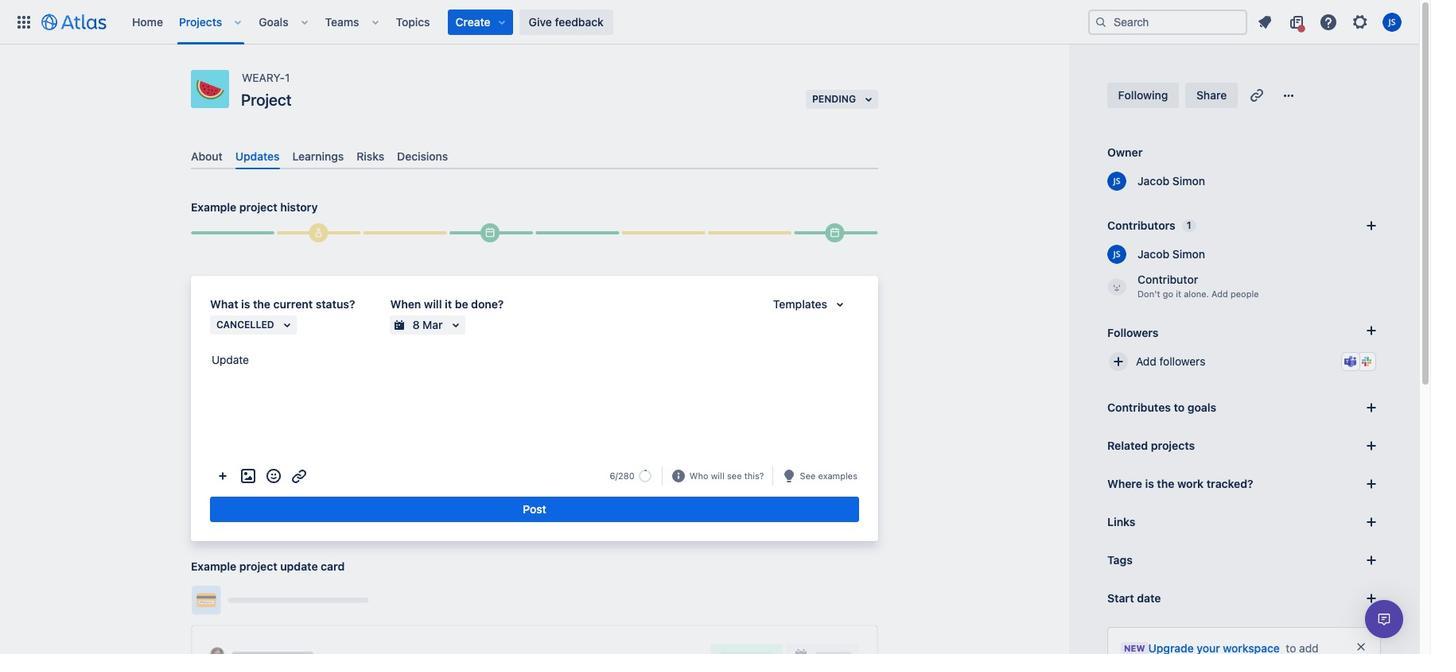Task type: vqa. For each thing, say whether or not it's contained in the screenshot.
the project corresponding to history
yes



Task type: locate. For each thing, give the bounding box(es) containing it.
tab list
[[185, 143, 885, 170]]

topics link
[[391, 9, 435, 35]]

example project update card
[[191, 560, 345, 574]]

to
[[1174, 401, 1185, 415]]

templates
[[773, 298, 828, 311]]

will
[[424, 298, 442, 311], [711, 471, 725, 481]]

project left update
[[239, 560, 278, 574]]

1 vertical spatial is
[[1146, 477, 1155, 491]]

1 project from the top
[[239, 201, 278, 214]]

1 vertical spatial the
[[1157, 477, 1175, 491]]

the left work at the right bottom of the page
[[1157, 477, 1175, 491]]

is right where
[[1146, 477, 1155, 491]]

it left be on the top of the page
[[445, 298, 452, 311]]

post
[[523, 503, 547, 517]]

cancelled
[[216, 319, 274, 331]]

work
[[1178, 477, 1204, 491]]

8 mar button
[[390, 316, 465, 335]]

will left see
[[711, 471, 725, 481]]

1 right contributors
[[1187, 220, 1192, 232]]

0 vertical spatial 1
[[285, 71, 290, 84]]

0 vertical spatial is
[[241, 298, 250, 311]]

when
[[390, 298, 421, 311]]

project
[[239, 201, 278, 214], [239, 560, 278, 574]]

is for what
[[241, 298, 250, 311]]

risks
[[357, 150, 384, 163]]

see
[[800, 471, 816, 481]]

is up cancelled
[[241, 298, 250, 311]]

0 vertical spatial the
[[253, 298, 271, 311]]

0 horizontal spatial the
[[253, 298, 271, 311]]

see examples button
[[799, 469, 859, 484]]

add right alone.
[[1212, 289, 1229, 299]]

it right go
[[1176, 289, 1182, 299]]

0 vertical spatial add
[[1212, 289, 1229, 299]]

status?
[[316, 298, 355, 311]]

1 horizontal spatial 1
[[1187, 220, 1192, 232]]

following
[[1119, 88, 1169, 102]]

the up "cancelled" button
[[253, 298, 271, 311]]

this?
[[745, 471, 764, 481]]

2 example from the top
[[191, 560, 237, 574]]

project left history
[[239, 201, 278, 214]]

add
[[1212, 289, 1229, 299], [1136, 355, 1157, 368]]

date
[[1137, 592, 1161, 606]]

example
[[191, 201, 237, 214], [191, 560, 237, 574]]

insert link image
[[290, 467, 309, 486]]

1
[[285, 71, 290, 84], [1187, 220, 1192, 232]]

new link
[[1121, 641, 1280, 655]]

1 vertical spatial project
[[239, 560, 278, 574]]

will inside dropdown button
[[711, 471, 725, 481]]

1 inside weary-1 project
[[285, 71, 290, 84]]

1 horizontal spatial the
[[1157, 477, 1175, 491]]

start date
[[1108, 592, 1161, 606]]

tags
[[1108, 554, 1133, 567]]

0 horizontal spatial will
[[424, 298, 442, 311]]

add right "add follower" image
[[1136, 355, 1157, 368]]

is for where
[[1146, 477, 1155, 491]]

start
[[1108, 592, 1135, 606]]

1 example from the top
[[191, 201, 237, 214]]

1 up 'project'
[[285, 71, 290, 84]]

msteams logo showing  channels are connected to this project image
[[1345, 356, 1358, 368]]

projects link
[[174, 9, 227, 35]]

1 horizontal spatial is
[[1146, 477, 1155, 491]]

will for who
[[711, 471, 725, 481]]

decisions
[[397, 150, 448, 163]]

who will see this? button
[[688, 469, 766, 484]]

links
[[1108, 516, 1136, 529]]

1 vertical spatial will
[[711, 471, 725, 481]]

examples
[[818, 471, 858, 481]]

1 horizontal spatial add
[[1212, 289, 1229, 299]]

goals
[[1188, 401, 1217, 415]]

top element
[[10, 0, 1089, 44]]

followers
[[1108, 326, 1159, 339]]

tracked?
[[1207, 477, 1254, 491]]

weary-1 project
[[241, 71, 292, 109]]

banner
[[0, 0, 1420, 45]]

0 vertical spatial project
[[239, 201, 278, 214]]

0 horizontal spatial add
[[1136, 355, 1157, 368]]

it
[[1176, 289, 1182, 299], [445, 298, 452, 311]]

card
[[321, 560, 345, 574]]

0 horizontal spatial is
[[241, 298, 250, 311]]

projects
[[1151, 439, 1195, 453]]

following button
[[1108, 83, 1179, 108]]

give feedback
[[529, 15, 604, 28]]

2 project from the top
[[239, 560, 278, 574]]

the
[[253, 298, 271, 311], [1157, 477, 1175, 491]]

1 vertical spatial add
[[1136, 355, 1157, 368]]

people
[[1231, 289, 1259, 299]]

updates
[[235, 150, 280, 163]]

home
[[132, 15, 163, 28]]

1 vertical spatial example
[[191, 560, 237, 574]]

slack logo showing nan channels are connected to this project image
[[1361, 356, 1374, 368]]

0 vertical spatial example
[[191, 201, 237, 214]]

post button
[[210, 497, 859, 523]]

give
[[529, 15, 552, 28]]

feedback
[[555, 15, 604, 28]]

current
[[273, 298, 313, 311]]

0 vertical spatial will
[[424, 298, 442, 311]]

Search field
[[1089, 9, 1248, 35]]

home link
[[127, 9, 168, 35]]

give feedback button
[[519, 9, 613, 35]]

go
[[1163, 289, 1174, 299]]

update
[[280, 560, 318, 574]]

share button
[[1186, 83, 1238, 108]]

1 horizontal spatial it
[[1176, 289, 1182, 299]]

will up mar
[[424, 298, 442, 311]]

8 mar
[[413, 318, 443, 332]]

1 horizontal spatial will
[[711, 471, 725, 481]]

project
[[241, 91, 292, 109]]

project for update
[[239, 560, 278, 574]]

0 horizontal spatial 1
[[285, 71, 290, 84]]

templates button
[[764, 295, 859, 314]]

add files, videos, or images image
[[239, 467, 258, 486]]

add followers
[[1136, 355, 1206, 368]]

is
[[241, 298, 250, 311], [1146, 477, 1155, 491]]

followers
[[1160, 355, 1206, 368]]



Task type: describe. For each thing, give the bounding box(es) containing it.
about
[[191, 150, 223, 163]]

done?
[[471, 298, 504, 311]]

alone.
[[1184, 289, 1210, 299]]

owner
[[1108, 146, 1143, 159]]

weary-1 link
[[242, 70, 290, 86]]

teams link
[[320, 9, 364, 35]]

example for example project update card
[[191, 560, 237, 574]]

what is the current status?
[[210, 298, 355, 311]]

contributor
[[1138, 273, 1199, 286]]

contributors
[[1108, 219, 1176, 232]]

0 horizontal spatial it
[[445, 298, 452, 311]]

the for current
[[253, 298, 271, 311]]

will for when
[[424, 298, 442, 311]]

weary-
[[242, 71, 285, 84]]

what
[[210, 298, 238, 311]]

Main content area, start typing to enter text. text field
[[210, 351, 859, 376]]

where
[[1108, 477, 1143, 491]]

contributes
[[1108, 401, 1171, 415]]

insert emoji image
[[264, 467, 283, 486]]

add followers button
[[1101, 345, 1388, 380]]

add inside contributor don't go it alone. add people
[[1212, 289, 1229, 299]]

help image
[[1319, 12, 1339, 31]]

see examples
[[800, 471, 858, 481]]

project for history
[[239, 201, 278, 214]]

share
[[1197, 88, 1227, 102]]

history
[[280, 201, 318, 214]]

where is the work tracked?
[[1108, 477, 1254, 491]]

add inside button
[[1136, 355, 1157, 368]]

goals
[[259, 15, 289, 28]]

goals link
[[254, 9, 293, 35]]

don't
[[1138, 289, 1161, 299]]

contributes to goals
[[1108, 401, 1217, 415]]

close banner image
[[1355, 641, 1368, 654]]

add a follower image
[[1362, 322, 1382, 341]]

be
[[455, 298, 468, 311]]

6/280
[[610, 471, 635, 482]]

projects
[[179, 15, 222, 28]]

see
[[727, 471, 742, 481]]

teams
[[325, 15, 359, 28]]

1 vertical spatial 1
[[1187, 220, 1192, 232]]

example for example project history
[[191, 201, 237, 214]]

8
[[413, 318, 420, 332]]

when will it be done?
[[390, 298, 504, 311]]

contributor don't go it alone. add people
[[1138, 273, 1259, 299]]

related projects
[[1108, 439, 1195, 453]]

the for work
[[1157, 477, 1175, 491]]

new
[[1124, 644, 1146, 654]]

topics
[[396, 15, 430, 28]]

tab list containing about
[[185, 143, 885, 170]]

banner containing home
[[0, 0, 1420, 45]]

search image
[[1095, 16, 1108, 28]]

related
[[1108, 439, 1149, 453]]

add follower image
[[1109, 353, 1128, 372]]

update
[[212, 353, 249, 367]]

more actions image
[[213, 467, 232, 486]]

example project history
[[191, 201, 318, 214]]

it inside contributor don't go it alone. add people
[[1176, 289, 1182, 299]]

open intercom messenger image
[[1375, 610, 1394, 629]]

learnings
[[292, 150, 344, 163]]

cancelled button
[[210, 316, 297, 335]]

mar
[[423, 318, 443, 332]]

who
[[690, 471, 709, 481]]

who will see this?
[[690, 471, 764, 481]]



